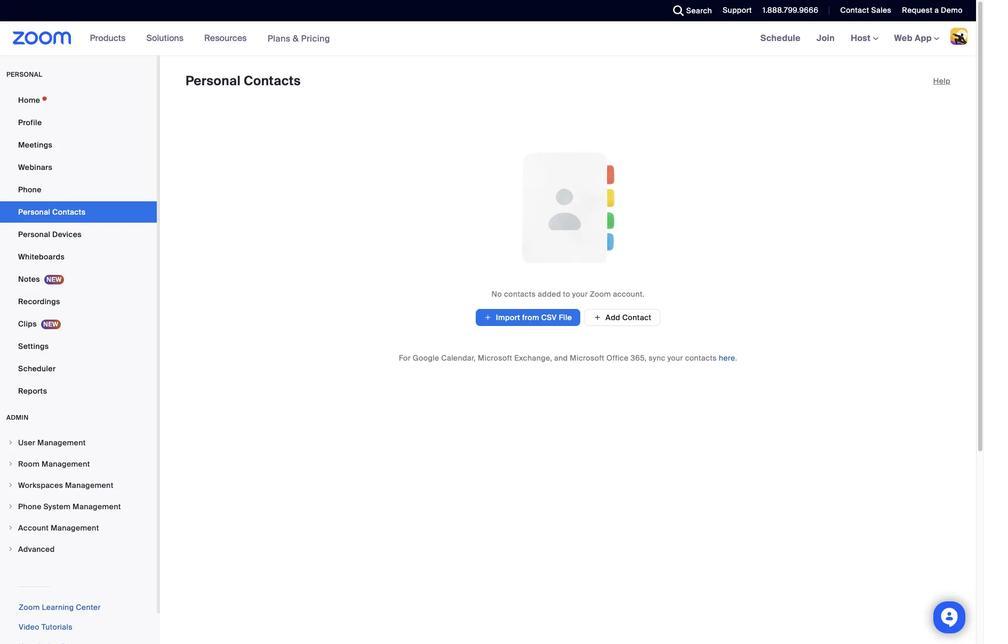 Task type: describe. For each thing, give the bounding box(es) containing it.
zoom learning center
[[19, 603, 101, 613]]

a
[[935, 5, 939, 15]]

host
[[851, 33, 873, 44]]

home link
[[0, 90, 157, 111]]

personal contacts inside personal menu menu
[[18, 207, 86, 217]]

video tutorials link
[[19, 623, 73, 633]]

system
[[43, 502, 71, 512]]

right image for phone
[[7, 504, 14, 510]]

join
[[817, 33, 835, 44]]

workspaces
[[18, 481, 63, 491]]

right image for room
[[7, 461, 14, 468]]

import from csv file
[[496, 313, 572, 323]]

0 vertical spatial personal
[[186, 73, 241, 89]]

plans
[[268, 33, 290, 44]]

0 horizontal spatial contacts
[[504, 290, 536, 299]]

to
[[563, 290, 570, 299]]

365,
[[631, 354, 647, 363]]

personal for personal contacts link
[[18, 207, 50, 217]]

webinars link
[[0, 157, 157, 178]]

whiteboards link
[[0, 246, 157, 268]]

home
[[18, 95, 40, 105]]

user
[[18, 438, 35, 448]]

room management menu item
[[0, 454, 157, 475]]

web
[[894, 33, 913, 44]]

management for account management
[[51, 524, 99, 533]]

demo
[[941, 5, 963, 15]]

from
[[522, 313, 539, 323]]

profile picture image
[[950, 28, 968, 45]]

settings link
[[0, 336, 157, 357]]

host button
[[851, 33, 878, 44]]

right image for account
[[7, 525, 14, 532]]

profile
[[18, 118, 42, 127]]

import
[[496, 313, 520, 323]]

tutorials
[[41, 623, 73, 633]]

phone system management
[[18, 502, 121, 512]]

request
[[902, 5, 933, 15]]

schedule
[[760, 33, 801, 44]]

learning
[[42, 603, 74, 613]]

phone for phone system management
[[18, 502, 41, 512]]

phone link
[[0, 179, 157, 201]]

products
[[90, 33, 126, 44]]

1 horizontal spatial contacts
[[244, 73, 301, 89]]

support
[[723, 5, 752, 15]]

room
[[18, 460, 40, 469]]

meetings link
[[0, 134, 157, 156]]

0 vertical spatial personal contacts
[[186, 73, 301, 89]]

0 horizontal spatial your
[[572, 290, 588, 299]]

banner containing products
[[0, 21, 976, 56]]

webinars
[[18, 163, 52, 172]]

here
[[719, 354, 735, 363]]

admin
[[6, 414, 29, 422]]

admin menu menu
[[0, 433, 157, 561]]

add contact button
[[585, 309, 660, 326]]

phone system management menu item
[[0, 497, 157, 517]]

added
[[538, 290, 561, 299]]

personal devices
[[18, 230, 82, 239]]

phone for phone
[[18, 185, 41, 195]]

and
[[554, 354, 568, 363]]

meetings navigation
[[752, 21, 976, 56]]

no
[[491, 290, 502, 299]]

notes link
[[0, 269, 157, 290]]

management for room management
[[42, 460, 90, 469]]

for google calendar, microsoft exchange, and microsoft office 365, sync your contacts here .
[[399, 354, 737, 363]]

exchange,
[[514, 354, 552, 363]]

reports link
[[0, 381, 157, 402]]

no contacts added to your zoom account.
[[491, 290, 645, 299]]

whiteboards
[[18, 252, 65, 262]]

2 microsoft from the left
[[570, 354, 604, 363]]

sales
[[871, 5, 891, 15]]

contact sales
[[840, 5, 891, 15]]

help
[[933, 76, 950, 86]]

product information navigation
[[82, 21, 338, 56]]

personal contacts link
[[0, 202, 157, 223]]

web app
[[894, 33, 932, 44]]

advanced menu item
[[0, 540, 157, 560]]

schedule link
[[752, 21, 809, 55]]

scheduler
[[18, 364, 56, 374]]

personal
[[6, 70, 42, 79]]

1 vertical spatial zoom
[[19, 603, 40, 613]]

solutions
[[146, 33, 184, 44]]

clips link
[[0, 314, 157, 335]]

here link
[[719, 354, 735, 363]]



Task type: locate. For each thing, give the bounding box(es) containing it.
add contact
[[606, 313, 651, 323]]

1 vertical spatial phone
[[18, 502, 41, 512]]

your
[[572, 290, 588, 299], [667, 354, 683, 363]]

management for workspaces management
[[65, 481, 113, 491]]

management up room management
[[37, 438, 86, 448]]

1.888.799.9666 button
[[755, 0, 821, 21], [763, 5, 818, 15]]

0 horizontal spatial personal contacts
[[18, 207, 86, 217]]

contacts up devices
[[52, 207, 86, 217]]

file
[[559, 313, 572, 323]]

microsoft right and
[[570, 354, 604, 363]]

.
[[735, 354, 737, 363]]

contacts inside personal menu menu
[[52, 207, 86, 217]]

right image
[[7, 483, 14, 489]]

right image left advanced
[[7, 547, 14, 553]]

calendar,
[[441, 354, 476, 363]]

1 horizontal spatial contacts
[[685, 354, 717, 363]]

management inside "menu item"
[[37, 438, 86, 448]]

personal devices link
[[0, 224, 157, 245]]

1 vertical spatial personal
[[18, 207, 50, 217]]

for
[[399, 354, 411, 363]]

contacts
[[244, 73, 301, 89], [52, 207, 86, 217]]

5 right image from the top
[[7, 547, 14, 553]]

1 vertical spatial contact
[[622, 313, 651, 323]]

app
[[915, 33, 932, 44]]

personal menu menu
[[0, 90, 157, 403]]

0 horizontal spatial contact
[[622, 313, 651, 323]]

right image inside room management menu item
[[7, 461, 14, 468]]

phone inside personal menu menu
[[18, 185, 41, 195]]

video tutorials
[[19, 623, 73, 633]]

personal up "whiteboards"
[[18, 230, 50, 239]]

contact sales link
[[832, 0, 894, 21], [840, 5, 891, 15]]

recordings
[[18, 297, 60, 307]]

1 right image from the top
[[7, 440, 14, 446]]

personal inside personal devices link
[[18, 230, 50, 239]]

management down phone system management menu item
[[51, 524, 99, 533]]

microsoft
[[478, 354, 512, 363], [570, 354, 604, 363]]

products button
[[90, 21, 130, 55]]

2 vertical spatial personal
[[18, 230, 50, 239]]

add image
[[484, 313, 492, 323]]

phone down webinars
[[18, 185, 41, 195]]

your right "to"
[[572, 290, 588, 299]]

0 vertical spatial contacts
[[504, 290, 536, 299]]

2 right image from the top
[[7, 461, 14, 468]]

add image
[[594, 313, 601, 323]]

personal inside personal contacts link
[[18, 207, 50, 217]]

contacts down plans on the left top of the page
[[244, 73, 301, 89]]

solutions button
[[146, 21, 188, 55]]

meetings
[[18, 140, 52, 150]]

right image left user
[[7, 440, 14, 446]]

import from csv file button
[[476, 309, 580, 326]]

0 vertical spatial zoom
[[590, 290, 611, 299]]

join link
[[809, 21, 843, 55]]

resources
[[204, 33, 247, 44]]

web app button
[[894, 33, 939, 44]]

account management menu item
[[0, 518, 157, 539]]

contacts left here
[[685, 354, 717, 363]]

support link
[[715, 0, 755, 21], [723, 5, 752, 15]]

management for user management
[[37, 438, 86, 448]]

account.
[[613, 290, 645, 299]]

right image for user
[[7, 440, 14, 446]]

devices
[[52, 230, 82, 239]]

3 right image from the top
[[7, 504, 14, 510]]

request a demo
[[902, 5, 963, 15]]

management down room management menu item
[[65, 481, 113, 491]]

&
[[293, 33, 299, 44]]

right image inside advanced menu item
[[7, 547, 14, 553]]

1 vertical spatial personal contacts
[[18, 207, 86, 217]]

1 microsoft from the left
[[478, 354, 512, 363]]

1 vertical spatial contacts
[[685, 354, 717, 363]]

personal contacts down resources dropdown button
[[186, 73, 301, 89]]

contacts right the no
[[504, 290, 536, 299]]

1 phone from the top
[[18, 185, 41, 195]]

workspaces management
[[18, 481, 113, 491]]

your right sync
[[667, 354, 683, 363]]

notes
[[18, 275, 40, 284]]

2 phone from the top
[[18, 502, 41, 512]]

user management menu item
[[0, 433, 157, 453]]

add
[[606, 313, 620, 323]]

right image
[[7, 440, 14, 446], [7, 461, 14, 468], [7, 504, 14, 510], [7, 525, 14, 532], [7, 547, 14, 553]]

search
[[686, 6, 712, 15]]

0 vertical spatial contacts
[[244, 73, 301, 89]]

1 horizontal spatial contact
[[840, 5, 869, 15]]

management up workspaces management at the bottom left
[[42, 460, 90, 469]]

right image left room
[[7, 461, 14, 468]]

right image down right icon
[[7, 504, 14, 510]]

account management
[[18, 524, 99, 533]]

1 horizontal spatial personal contacts
[[186, 73, 301, 89]]

contact inside add contact button
[[622, 313, 651, 323]]

office
[[606, 354, 629, 363]]

1 horizontal spatial microsoft
[[570, 354, 604, 363]]

reports
[[18, 387, 47, 396]]

right image inside "user management" "menu item"
[[7, 440, 14, 446]]

1 horizontal spatial zoom
[[590, 290, 611, 299]]

contact right add
[[622, 313, 651, 323]]

room management
[[18, 460, 90, 469]]

settings
[[18, 342, 49, 351]]

0 vertical spatial phone
[[18, 185, 41, 195]]

1 horizontal spatial your
[[667, 354, 683, 363]]

contact left sales
[[840, 5, 869, 15]]

personal up personal devices
[[18, 207, 50, 217]]

zoom learning center link
[[19, 603, 101, 613]]

personal contacts up personal devices
[[18, 207, 86, 217]]

recordings link
[[0, 291, 157, 313]]

plans & pricing
[[268, 33, 330, 44]]

personal for personal devices link on the left top of page
[[18, 230, 50, 239]]

right image left account
[[7, 525, 14, 532]]

clips
[[18, 319, 37, 329]]

video
[[19, 623, 39, 633]]

zoom logo image
[[13, 31, 71, 45]]

contact
[[840, 5, 869, 15], [622, 313, 651, 323]]

scheduler link
[[0, 358, 157, 380]]

right image inside phone system management menu item
[[7, 504, 14, 510]]

0 vertical spatial your
[[572, 290, 588, 299]]

account
[[18, 524, 49, 533]]

1.888.799.9666
[[763, 5, 818, 15]]

csv
[[541, 313, 557, 323]]

request a demo link
[[894, 0, 976, 21], [902, 5, 963, 15]]

search button
[[665, 0, 715, 21]]

advanced
[[18, 545, 55, 555]]

resources button
[[204, 21, 252, 55]]

sync
[[649, 354, 665, 363]]

zoom up video
[[19, 603, 40, 613]]

4 right image from the top
[[7, 525, 14, 532]]

google
[[413, 354, 439, 363]]

zoom up add icon
[[590, 290, 611, 299]]

personal
[[186, 73, 241, 89], [18, 207, 50, 217], [18, 230, 50, 239]]

0 horizontal spatial contacts
[[52, 207, 86, 217]]

personal down product information navigation
[[186, 73, 241, 89]]

zoom
[[590, 290, 611, 299], [19, 603, 40, 613]]

management inside menu item
[[65, 481, 113, 491]]

1 vertical spatial your
[[667, 354, 683, 363]]

right image inside account management menu item
[[7, 525, 14, 532]]

microsoft right calendar, at the left bottom of the page
[[478, 354, 512, 363]]

banner
[[0, 21, 976, 56]]

phone
[[18, 185, 41, 195], [18, 502, 41, 512]]

phone inside menu item
[[18, 502, 41, 512]]

0 horizontal spatial microsoft
[[478, 354, 512, 363]]

phone up account
[[18, 502, 41, 512]]

1 vertical spatial contacts
[[52, 207, 86, 217]]

0 vertical spatial contact
[[840, 5, 869, 15]]

workspaces management menu item
[[0, 476, 157, 496]]

profile link
[[0, 112, 157, 133]]

pricing
[[301, 33, 330, 44]]

management up account management menu item
[[73, 502, 121, 512]]

plans & pricing link
[[268, 33, 330, 44], [268, 33, 330, 44]]

help link
[[933, 73, 950, 90]]

0 horizontal spatial zoom
[[19, 603, 40, 613]]



Task type: vqa. For each thing, say whether or not it's contained in the screenshot.
Plans and Billing right icon
no



